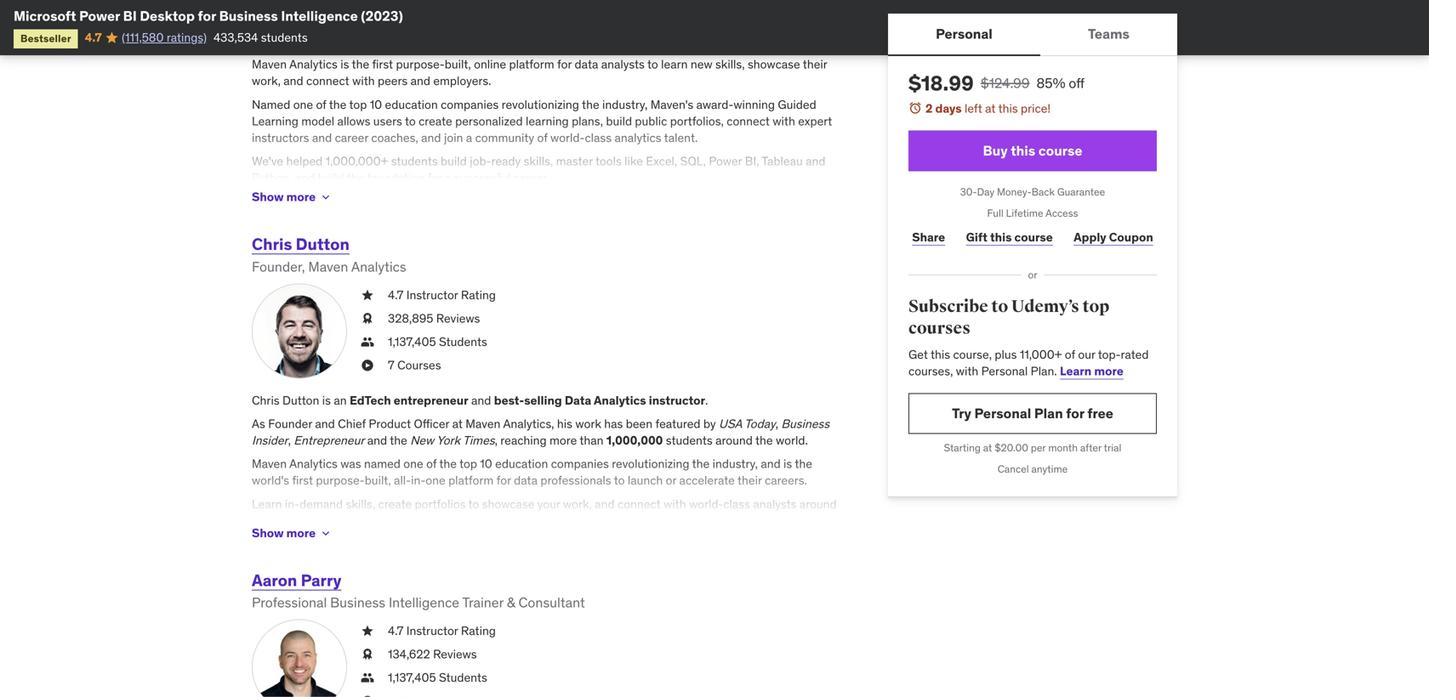 Task type: describe. For each thing, give the bounding box(es) containing it.
0 vertical spatial intelligence
[[281, 7, 358, 25]]

companies inside maven analytics is the first purpose-built, online platform for data analysts to learn new skills, showcase their work, and connect with peers and employers. named one of the top 10 education companies revolutionizing the industry, maven's award-winning guided learning model allows users to create personalized learning plans, build public portfolios, connect with expert instructors and career coaches, and join a community of world-class analytics talent. we've helped 1,000,000+ students build job-ready skills, master tools like excel, sql, power bi, tableau and python, and build the foundation for a successful career.
[[441, 97, 499, 112]]

education inside the maven analytics was named one of the top 10 education companies revolutionizing the industry, and is the world's first purpose-built, all-in-one platform for data professionals to launch or accelerate their careers. learn in-demand skills, create portfolios to showcase your work, and connect with world-class analysts around the world.
[[495, 457, 548, 472]]

than
[[580, 433, 604, 449]]

the down 1,000,000+
[[347, 170, 364, 186]]

0 vertical spatial world.
[[776, 433, 808, 449]]

consultant
[[519, 595, 585, 612]]

coaches,
[[371, 130, 419, 146]]

their inside the maven analytics was named one of the top 10 education companies revolutionizing the industry, and is the world's first purpose-built, all-in-one platform for data professionals to launch or accelerate their careers. learn in-demand skills, create portfolios to showcase your work, and connect with world-class analysts around the world.
[[738, 473, 762, 489]]

off
[[1069, 74, 1085, 92]]

analytics inside the maven analytics was named one of the top 10 education companies revolutionizing the industry, and is the world's first purpose-built, all-in-one platform for data professionals to launch or accelerate their careers. learn in-demand skills, create portfolios to showcase your work, and connect with world-class analysts around the world.
[[289, 457, 338, 472]]

1 horizontal spatial one
[[404, 457, 424, 472]]

chris dutton image
[[252, 284, 347, 379]]

microsoft
[[14, 7, 76, 25]]

connect inside the maven analytics was named one of the top 10 education companies revolutionizing the industry, and is the world's first purpose-built, all-in-one platform for data professionals to launch or accelerate their careers. learn in-demand skills, create portfolios to showcase your work, and connect with world-class analysts around the world.
[[618, 497, 661, 512]]

1 vertical spatial in-
[[285, 497, 300, 512]]

work
[[576, 417, 602, 432]]

apply coupon button
[[1071, 221, 1157, 255]]

all-
[[394, 473, 411, 489]]

users
[[373, 114, 402, 129]]

apply
[[1074, 230, 1107, 245]]

30-
[[961, 186, 978, 199]]

showcase inside the maven analytics was named one of the top 10 education companies revolutionizing the industry, and is the world's first purpose-built, all-in-one platform for data professionals to launch or accelerate their careers. learn in-demand skills, create portfolios to showcase your work, and connect with world-class analysts around the world.
[[482, 497, 535, 512]]

subscribe
[[909, 297, 989, 317]]

successful
[[454, 170, 511, 186]]

the up allows
[[329, 97, 347, 112]]

show for we've helped 1,000,000+ students build job-ready skills, master tools like excel, sql, power bi, tableau and python, and build the foundation for a successful career.
[[252, 190, 284, 205]]

maven up times
[[466, 417, 501, 432]]

showcase inside maven analytics is the first purpose-built, online platform for data analysts to learn new skills, showcase their work, and connect with peers and employers. named one of the top 10 education companies revolutionizing the industry, maven's award-winning guided learning model allows users to create personalized learning plans, build public portfolios, connect with expert instructors and career coaches, and join a community of world-class analytics talent. we've helped 1,000,000+ students build job-ready skills, master tools like excel, sql, power bi, tableau and python, and build the foundation for a successful career.
[[748, 57, 801, 72]]

0 horizontal spatial connect
[[306, 73, 350, 89]]

show more for maven analytics was named one of the top 10 education companies revolutionizing the industry, and is the world's first purpose-built, all-in-one platform for data professionals to launch or accelerate their careers.
[[252, 526, 316, 541]]

for up learning
[[557, 57, 572, 72]]

for right foundation
[[428, 170, 442, 186]]

course for gift this course
[[1015, 230, 1053, 245]]

alarm image
[[909, 101, 923, 115]]

teams
[[1088, 25, 1130, 42]]

with down the guided
[[773, 114, 796, 129]]

featured
[[656, 417, 701, 432]]

ratings)
[[167, 30, 207, 45]]

portfolios,
[[670, 114, 724, 129]]

first inside maven analytics is the first purpose-built, online platform for data analysts to learn new skills, showcase their work, and connect with peers and employers. named one of the top 10 education companies revolutionizing the industry, maven's award-winning guided learning model allows users to create personalized learning plans, build public portfolios, connect with expert instructors and career coaches, and join a community of world-class analytics talent. we've helped 1,000,000+ students build job-ready skills, master tools like excel, sql, power bi, tableau and python, and build the foundation for a successful career.
[[372, 57, 393, 72]]

public
[[635, 114, 668, 129]]

1 vertical spatial at
[[452, 417, 463, 432]]

of inside the maven analytics was named one of the top 10 education companies revolutionizing the industry, and is the world's first purpose-built, all-in-one platform for data professionals to launch or accelerate their careers. learn in-demand skills, create portfolios to showcase your work, and connect with world-class analysts around the world.
[[426, 457, 437, 472]]

the down (2023)
[[352, 57, 369, 72]]

134,622 reviews
[[388, 647, 477, 663]]

aaron parry professional business intelligence trainer & consultant
[[252, 570, 585, 612]]

the down world's
[[252, 514, 269, 529]]

to right users at the left top of the page
[[405, 114, 416, 129]]

aaron parry image
[[252, 620, 347, 698]]

named
[[252, 97, 290, 112]]

the up 'plans,'
[[582, 97, 600, 112]]

udemy's
[[1012, 297, 1080, 317]]

foundation
[[367, 170, 425, 186]]

analysts inside maven analytics is the first purpose-built, online platform for data analysts to learn new skills, showcase their work, and connect with peers and employers. named one of the top 10 education companies revolutionizing the industry, maven's award-winning guided learning model allows users to create personalized learning plans, build public portfolios, connect with expert instructors and career coaches, and join a community of world-class analytics talent. we've helped 1,000,000+ students build job-ready skills, master tools like excel, sql, power bi, tableau and python, and build the foundation for a successful career.
[[601, 57, 645, 72]]

product
[[369, 417, 411, 432]]

10 inside maven analytics is the first purpose-built, online platform for data analysts to learn new skills, showcase their work, and connect with peers and employers. named one of the top 10 education companies revolutionizing the industry, maven's award-winning guided learning model allows users to create personalized learning plans, build public portfolios, connect with expert instructors and career coaches, and join a community of world-class analytics talent. we've helped 1,000,000+ students build job-ready skills, master tools like excel, sql, power bi, tableau and python, and build the foundation for a successful career.
[[370, 97, 382, 112]]

(2023)
[[361, 7, 403, 25]]

tools
[[596, 154, 622, 169]]

buy this course button
[[909, 131, 1157, 172]]

to inside the subscribe to udemy's top courses
[[992, 297, 1009, 317]]

0 vertical spatial power
[[79, 7, 120, 25]]

learn more link
[[1060, 364, 1124, 379]]

more down his
[[550, 433, 577, 449]]

plus
[[995, 347, 1017, 362]]

bi
[[123, 7, 137, 25]]

or inside the maven analytics was named one of the top 10 education companies revolutionizing the industry, and is the world's first purpose-built, all-in-one platform for data professionals to launch or accelerate their careers. learn in-demand skills, create portfolios to showcase your work, and connect with world-class analysts around the world.
[[666, 473, 677, 489]]

their inside maven analytics is the first purpose-built, online platform for data analysts to learn new skills, showcase their work, and connect with peers and employers. named one of the top 10 education companies revolutionizing the industry, maven's award-winning guided learning model allows users to create personalized learning plans, build public portfolios, connect with expert instructors and career coaches, and join a community of world-class analytics talent. we've helped 1,000,000+ students build job-ready skills, master tools like excel, sql, power bi, tableau and python, and build the foundation for a successful career.
[[803, 57, 828, 72]]

analytics inside maven analytics is the first purpose-built, online platform for data analysts to learn new skills, showcase their work, and connect with peers and employers. named one of the top 10 education companies revolutionizing the industry, maven's award-winning guided learning model allows users to create personalized learning plans, build public portfolios, connect with expert instructors and career coaches, and join a community of world-class analytics talent. we've helped 1,000,000+ students build job-ready skills, master tools like excel, sql, power bi, tableau and python, and build the foundation for a successful career.
[[289, 57, 338, 72]]

4.7 instructor rating for dutton
[[388, 287, 496, 303]]

online
[[474, 57, 506, 72]]

7 courses
[[388, 358, 441, 373]]

entrepreneur
[[294, 433, 365, 449]]

of down learning
[[537, 130, 548, 146]]

xsmall image for 1,137,405 students
[[361, 334, 374, 351]]

gift this course link
[[963, 221, 1057, 255]]

bi,
[[745, 154, 760, 169]]

revolutionizing inside the maven analytics was named one of the top 10 education companies revolutionizing the industry, and is the world's first purpose-built, all-in-one platform for data professionals to launch or accelerate their careers. learn in-demand skills, create portfolios to showcase your work, and connect with world-class analysts around the world.
[[612, 457, 690, 472]]

learn
[[661, 57, 688, 72]]

maven's
[[651, 97, 694, 112]]

founder,
[[252, 258, 305, 276]]

top inside the subscribe to udemy's top courses
[[1083, 297, 1110, 317]]

$18.99 $124.99 85% off
[[909, 71, 1085, 96]]

personal button
[[889, 14, 1041, 54]]

and down model
[[312, 130, 332, 146]]

been
[[626, 417, 653, 432]]

maven inside maven analytics is the first purpose-built, online platform for data analysts to learn new skills, showcase their work, and connect with peers and employers. named one of the top 10 education companies revolutionizing the industry, maven's award-winning guided learning model allows users to create personalized learning plans, build public portfolios, connect with expert instructors and career coaches, and join a community of world-class analytics talent. we've helped 1,000,000+ students build job-ready skills, master tools like excel, sql, power bi, tableau and python, and build the foundation for a successful career.
[[252, 57, 287, 72]]

access
[[1046, 207, 1079, 220]]

day
[[978, 186, 995, 199]]

the down product on the bottom left of page
[[390, 433, 408, 449]]

built, inside the maven analytics was named one of the top 10 education companies revolutionizing the industry, and is the world's first purpose-built, all-in-one platform for data professionals to launch or accelerate their careers. learn in-demand skills, create portfolios to showcase your work, and connect with world-class analysts around the world.
[[365, 473, 391, 489]]

subscribe to udemy's top courses
[[909, 297, 1110, 339]]

more down demand
[[287, 526, 316, 541]]

york
[[437, 433, 461, 449]]

top inside maven analytics is the first purpose-built, online platform for data analysts to learn new skills, showcase their work, and connect with peers and employers. named one of the top 10 education companies revolutionizing the industry, maven's award-winning guided learning model allows users to create personalized learning plans, build public portfolios, connect with expert instructors and career coaches, and join a community of world-class analytics talent. we've helped 1,000,000+ students build job-ready skills, master tools like excel, sql, power bi, tableau and python, and build the foundation for a successful career.
[[349, 97, 367, 112]]

as
[[252, 417, 265, 432]]

career
[[335, 130, 369, 146]]

analytics,
[[503, 417, 554, 432]]

the up careers.
[[795, 457, 813, 472]]

and down helped
[[295, 170, 315, 186]]

0 horizontal spatial around
[[716, 433, 753, 449]]

2 horizontal spatial build
[[606, 114, 632, 129]]

more down top- at the right
[[1095, 364, 1124, 379]]

1 vertical spatial connect
[[727, 114, 770, 129]]

selling
[[524, 393, 562, 408]]

share
[[913, 230, 946, 245]]

of inside get this course, plus 11,000+ of our top-rated courses, with personal plan.
[[1065, 347, 1076, 362]]

more down python,
[[287, 190, 316, 205]]

analytics
[[615, 130, 662, 146]]

trainer
[[463, 595, 504, 612]]

this for buy
[[1011, 142, 1036, 160]]

industry, inside the maven analytics was named one of the top 10 education companies revolutionizing the industry, and is the world's first purpose-built, all-in-one platform for data professionals to launch or accelerate their careers. learn in-demand skills, create portfolios to showcase your work, and connect with world-class analysts around the world.
[[713, 457, 758, 472]]

students for parry
[[439, 671, 487, 686]]

business inside business insider
[[782, 417, 830, 432]]

1 vertical spatial skills,
[[524, 154, 553, 169]]

purpose- inside the maven analytics was named one of the top 10 education companies revolutionizing the industry, and is the world's first purpose-built, all-in-one platform for data professionals to launch or accelerate their careers. learn in-demand skills, create portfolios to showcase your work, and connect with world-class analysts around the world.
[[316, 473, 365, 489]]

2 horizontal spatial ,
[[776, 417, 779, 432]]

learning
[[252, 114, 299, 129]]

learning
[[526, 114, 569, 129]]

2 vertical spatial personal
[[975, 405, 1032, 422]]

try personal plan for free
[[952, 405, 1114, 422]]

to right portfolios
[[469, 497, 479, 512]]

desktop
[[140, 7, 195, 25]]

0 horizontal spatial ,
[[288, 433, 291, 449]]

work, inside the maven analytics was named one of the top 10 education companies revolutionizing the industry, and is the world's first purpose-built, all-in-one platform for data professionals to launch or accelerate their careers. learn in-demand skills, create portfolios to showcase your work, and connect with world-class analysts around the world.
[[563, 497, 592, 512]]

instructor for parry
[[407, 624, 458, 639]]

like
[[625, 154, 643, 169]]

chris dutton founder, maven analytics
[[252, 234, 407, 276]]

skills, inside the maven analytics was named one of the top 10 education companies revolutionizing the industry, and is the world's first purpose-built, all-in-one platform for data professionals to launch or accelerate their careers. learn in-demand skills, create portfolios to showcase your work, and connect with world-class analysts around the world.
[[346, 497, 375, 512]]

demand
[[300, 497, 343, 512]]

world's
[[252, 473, 289, 489]]

is inside the maven analytics was named one of the top 10 education companies revolutionizing the industry, and is the world's first purpose-built, all-in-one platform for data professionals to launch or accelerate their careers. learn in-demand skills, create portfolios to showcase your work, and connect with world-class analysts around the world.
[[784, 457, 793, 472]]

courses
[[909, 318, 971, 339]]

4.7 for aaron parry
[[388, 624, 404, 639]]

.
[[706, 393, 708, 408]]

1 vertical spatial a
[[445, 170, 451, 186]]

plan
[[1035, 405, 1064, 422]]

left
[[965, 101, 983, 116]]

and left "join"
[[421, 130, 441, 146]]

and down professionals
[[595, 497, 615, 512]]

2 horizontal spatial skills,
[[716, 57, 745, 72]]

to left learn
[[648, 57, 659, 72]]

purpose- inside maven analytics is the first purpose-built, online platform for data analysts to learn new skills, showcase their work, and connect with peers and employers. named one of the top 10 education companies revolutionizing the industry, maven's award-winning guided learning model allows users to create personalized learning plans, build public portfolios, connect with expert instructors and career coaches, and join a community of world-class analytics talent. we've helped 1,000,000+ students build job-ready skills, master tools like excel, sql, power bi, tableau and python, and build the foundation for a successful career.
[[396, 57, 445, 72]]

rating for dutton
[[461, 287, 496, 303]]

try personal plan for free link
[[909, 394, 1157, 434]]

, entrepreneur and the new york times , reaching more than 1,000,000 students around the world.
[[288, 433, 808, 449]]

top-
[[1098, 347, 1121, 362]]

reaching
[[501, 433, 547, 449]]

world. inside the maven analytics was named one of the top 10 education companies revolutionizing the industry, and is the world's first purpose-built, all-in-one platform for data professionals to launch or accelerate their careers. learn in-demand skills, create portfolios to showcase your work, and connect with world-class analysts around the world.
[[272, 514, 305, 529]]

0 vertical spatial 4.7
[[85, 30, 102, 45]]

course for buy this course
[[1039, 142, 1083, 160]]

founder
[[268, 417, 312, 432]]

and right peers
[[411, 73, 431, 89]]

show more button for we've helped 1,000,000+ students build job-ready skills, master tools like excel, sql, power bi, tableau and python, and build the foundation for a successful career.
[[252, 181, 333, 215]]

around inside the maven analytics was named one of the top 10 education companies revolutionizing the industry, and is the world's first purpose-built, all-in-one platform for data professionals to launch or accelerate their careers. learn in-demand skills, create portfolios to showcase your work, and connect with world-class analysts around the world.
[[800, 497, 837, 512]]

xsmall image for 4.7 instructor rating
[[361, 287, 374, 304]]

business insider
[[252, 417, 830, 449]]

world- inside maven analytics is the first purpose-built, online platform for data analysts to learn new skills, showcase their work, and connect with peers and employers. named one of the top 10 education companies revolutionizing the industry, maven's award-winning guided learning model allows users to create personalized learning plans, build public portfolios, connect with expert instructors and career coaches, and join a community of world-class analytics talent. we've helped 1,000,000+ students build job-ready skills, master tools like excel, sql, power bi, tableau and python, and build the foundation for a successful career.
[[551, 130, 585, 146]]

maven inside 'chris dutton founder, maven analytics'
[[308, 258, 348, 276]]

aaron parry link
[[252, 570, 342, 591]]

free
[[1088, 405, 1114, 422]]

0 horizontal spatial students
[[261, 30, 308, 45]]

0 vertical spatial a
[[466, 130, 473, 146]]

of up model
[[316, 97, 327, 112]]

38
[[388, 22, 402, 37]]

insider
[[252, 433, 288, 449]]

433,534
[[214, 30, 258, 45]]

per
[[1031, 442, 1046, 455]]

show for maven analytics was named one of the top 10 education companies revolutionizing the industry, and is the world's first purpose-built, all-in-one platform for data professionals to launch or accelerate their careers.
[[252, 526, 284, 541]]

winning
[[734, 97, 775, 112]]

show more button for maven analytics was named one of the top 10 education companies revolutionizing the industry, and is the world's first purpose-built, all-in-one platform for data professionals to launch or accelerate their careers.
[[252, 517, 333, 551]]

and left best-
[[471, 393, 491, 408]]

personal inside button
[[936, 25, 993, 42]]

2 vertical spatial students
[[666, 433, 713, 449]]



Task type: vqa. For each thing, say whether or not it's contained in the screenshot.
the leftmost Skills,
yes



Task type: locate. For each thing, give the bounding box(es) containing it.
their up the guided
[[803, 57, 828, 72]]

328,895
[[388, 311, 434, 326]]

0 vertical spatial business
[[219, 7, 278, 25]]

maven
[[252, 57, 287, 72], [308, 258, 348, 276], [466, 417, 501, 432], [252, 457, 287, 472]]

first inside the maven analytics was named one of the top 10 education companies revolutionizing the industry, and is the world's first purpose-built, all-in-one platform for data professionals to launch or accelerate their careers. learn in-demand skills, create portfolios to showcase your work, and connect with world-class analysts around the world.
[[292, 473, 313, 489]]

world- up master
[[551, 130, 585, 146]]

1 1,137,405 students from the top
[[388, 334, 487, 350]]

show more down python,
[[252, 190, 316, 205]]

0 vertical spatial built,
[[445, 57, 471, 72]]

plans,
[[572, 114, 603, 129]]

for inside the maven analytics was named one of the top 10 education companies revolutionizing the industry, and is the world's first purpose-built, all-in-one platform for data professionals to launch or accelerate their careers. learn in-demand skills, create portfolios to showcase your work, and connect with world-class analysts around the world.
[[497, 473, 511, 489]]

1 horizontal spatial create
[[419, 114, 453, 129]]

parry
[[301, 570, 342, 591]]

and up careers.
[[761, 457, 781, 472]]

show down python,
[[252, 190, 284, 205]]

showcase left the your
[[482, 497, 535, 512]]

1 vertical spatial courses
[[398, 358, 441, 373]]

1 horizontal spatial first
[[372, 57, 393, 72]]

xsmall image
[[361, 287, 374, 304], [361, 334, 374, 351], [361, 358, 374, 374]]

maven analytics is the first purpose-built, online platform for data analysts to learn new skills, showcase their work, and connect with peers and employers. named one of the top 10 education companies revolutionizing the industry, maven's award-winning guided learning model allows users to create personalized learning plans, build public portfolios, connect with expert instructors and career coaches, and join a community of world-class analytics talent. we've helped 1,000,000+ students build job-ready skills, master tools like excel, sql, power bi, tableau and python, and build the foundation for a successful career.
[[252, 57, 833, 186]]

to left udemy's
[[992, 297, 1009, 317]]

instructor for dutton
[[407, 287, 458, 303]]

0 vertical spatial first
[[372, 57, 393, 72]]

try
[[952, 405, 972, 422]]

1 vertical spatial industry,
[[713, 457, 758, 472]]

and
[[284, 73, 304, 89], [411, 73, 431, 89], [312, 130, 332, 146], [421, 130, 441, 146], [806, 154, 826, 169], [295, 170, 315, 186], [471, 393, 491, 408], [315, 417, 335, 432], [367, 433, 387, 449], [761, 457, 781, 472], [595, 497, 615, 512]]

2 horizontal spatial one
[[426, 473, 446, 489]]

(111,580 ratings)
[[122, 30, 207, 45]]

for down reaching
[[497, 473, 511, 489]]

power inside maven analytics is the first purpose-built, online platform for data analysts to learn new skills, showcase their work, and connect with peers and employers. named one of the top 10 education companies revolutionizing the industry, maven's award-winning guided learning model allows users to create personalized learning plans, build public portfolios, connect with expert instructors and career coaches, and join a community of world-class analytics talent. we've helped 1,000,000+ students build job-ready skills, master tools like excel, sql, power bi, tableau and python, and build the foundation for a successful career.
[[709, 154, 742, 169]]

xsmall image
[[361, 0, 374, 14], [361, 21, 374, 38], [319, 191, 333, 204], [361, 311, 374, 327], [319, 527, 333, 541], [361, 623, 374, 640], [361, 647, 374, 664], [361, 670, 374, 687], [361, 694, 374, 698]]

1 vertical spatial showcase
[[482, 497, 535, 512]]

one up all-
[[404, 457, 424, 472]]

1 vertical spatial show
[[252, 526, 284, 541]]

of down the new
[[426, 457, 437, 472]]

to
[[648, 57, 659, 72], [405, 114, 416, 129], [992, 297, 1009, 317], [614, 473, 625, 489], [469, 497, 479, 512]]

show more button
[[252, 181, 333, 215], [252, 517, 333, 551]]

courses
[[405, 22, 449, 37], [398, 358, 441, 373]]

world. down demand
[[272, 514, 305, 529]]

students for dutton
[[439, 334, 487, 350]]

edtech
[[350, 393, 391, 408]]

0 horizontal spatial world.
[[272, 514, 305, 529]]

analysts down careers.
[[753, 497, 797, 512]]

companies up professionals
[[551, 457, 609, 472]]

1 horizontal spatial learn
[[1060, 364, 1092, 379]]

purpose-
[[396, 57, 445, 72], [316, 473, 365, 489]]

class down 'plans,'
[[585, 130, 612, 146]]

back
[[1032, 186, 1055, 199]]

show more button down demand
[[252, 517, 333, 551]]

0 vertical spatial rating
[[461, 287, 496, 303]]

0 vertical spatial 1,137,405
[[388, 334, 436, 350]]

0 horizontal spatial work,
[[252, 73, 281, 89]]

1 horizontal spatial companies
[[551, 457, 609, 472]]

1,137,405
[[388, 334, 436, 350], [388, 671, 436, 686]]

1 horizontal spatial build
[[441, 154, 467, 169]]

revolutionizing inside maven analytics is the first purpose-built, online platform for data analysts to learn new skills, showcase their work, and connect with peers and employers. named one of the top 10 education companies revolutionizing the industry, maven's award-winning guided learning model allows users to create personalized learning plans, build public portfolios, connect with expert instructors and career coaches, and join a community of world-class analytics talent. we've helped 1,000,000+ students build job-ready skills, master tools like excel, sql, power bi, tableau and python, and build the foundation for a successful career.
[[502, 97, 580, 112]]

0 vertical spatial work,
[[252, 73, 281, 89]]

1 horizontal spatial is
[[341, 57, 349, 72]]

chris for chris dutton is an edtech entrepreneur and best-selling data analytics instructor .
[[252, 393, 280, 408]]

dutton for chris dutton founder, maven analytics
[[296, 234, 350, 255]]

2 chris from the top
[[252, 393, 280, 408]]

industry, inside maven analytics is the first purpose-built, online platform for data analysts to learn new skills, showcase their work, and connect with peers and employers. named one of the top 10 education companies revolutionizing the industry, maven's award-winning guided learning model allows users to create personalized learning plans, build public portfolios, connect with expert instructors and career coaches, and join a community of world-class analytics talent. we've helped 1,000,000+ students build job-ready skills, master tools like excel, sql, power bi, tableau and python, and build the foundation for a successful career.
[[603, 97, 648, 112]]

2 horizontal spatial business
[[782, 417, 830, 432]]

0 horizontal spatial top
[[349, 97, 367, 112]]

reviews right 134,622
[[433, 647, 477, 663]]

1,137,405 students for aaron parry
[[388, 671, 487, 686]]

and up entrepreneur
[[315, 417, 335, 432]]

0 vertical spatial xsmall image
[[361, 287, 374, 304]]

business up 433,534 students at the top of page
[[219, 7, 278, 25]]

2 vertical spatial xsmall image
[[361, 358, 374, 374]]

education inside maven analytics is the first purpose-built, online platform for data analysts to learn new skills, showcase their work, and connect with peers and employers. named one of the top 10 education companies revolutionizing the industry, maven's award-winning guided learning model allows users to create personalized learning plans, build public portfolios, connect with expert instructors and career coaches, and join a community of world-class analytics talent. we've helped 1,000,000+ students build job-ready skills, master tools like excel, sql, power bi, tableau and python, and build the foundation for a successful career.
[[385, 97, 438, 112]]

0 vertical spatial skills,
[[716, 57, 745, 72]]

0 vertical spatial courses
[[405, 22, 449, 37]]

launch
[[628, 473, 663, 489]]

0 vertical spatial revolutionizing
[[502, 97, 580, 112]]

0 vertical spatial 1,137,405 students
[[388, 334, 487, 350]]

class down accelerate
[[724, 497, 751, 512]]

built,
[[445, 57, 471, 72], [365, 473, 391, 489]]

students inside maven analytics is the first purpose-built, online platform for data analysts to learn new skills, showcase their work, and connect with peers and employers. named one of the top 10 education companies revolutionizing the industry, maven's award-winning guided learning model allows users to create personalized learning plans, build public portfolios, connect with expert instructors and career coaches, and join a community of world-class analytics talent. we've helped 1,000,000+ students build job-ready skills, master tools like excel, sql, power bi, tableau and python, and build the foundation for a successful career.
[[391, 154, 438, 169]]

1 students from the top
[[439, 334, 487, 350]]

after
[[1081, 442, 1102, 455]]

platform inside maven analytics is the first purpose-built, online platform for data analysts to learn new skills, showcase their work, and connect with peers and employers. named one of the top 10 education companies revolutionizing the industry, maven's award-winning guided learning model allows users to create personalized learning plans, build public portfolios, connect with expert instructors and career coaches, and join a community of world-class analytics talent. we've helped 1,000,000+ students build job-ready skills, master tools like excel, sql, power bi, tableau and python, and build the foundation for a successful career.
[[509, 57, 555, 72]]

1,137,405 for aaron parry
[[388, 671, 436, 686]]

business right usa today
[[782, 417, 830, 432]]

maven analytics was named one of the top 10 education companies revolutionizing the industry, and is the world's first purpose-built, all-in-one platform for data professionals to launch or accelerate their careers. learn in-demand skills, create portfolios to showcase your work, and connect with world-class analysts around the world.
[[252, 457, 837, 529]]

1 vertical spatial learn
[[252, 497, 282, 512]]

2 vertical spatial top
[[460, 457, 477, 472]]

0 horizontal spatial or
[[666, 473, 677, 489]]

1 vertical spatial revolutionizing
[[612, 457, 690, 472]]

this right buy
[[1011, 142, 1036, 160]]

10 inside the maven analytics was named one of the top 10 education companies revolutionizing the industry, and is the world's first purpose-built, all-in-one platform for data professionals to launch or accelerate their careers. learn in-demand skills, create portfolios to showcase your work, and connect with world-class analysts around the world.
[[480, 457, 493, 472]]

around
[[716, 433, 753, 449], [800, 497, 837, 512]]

1 horizontal spatial their
[[803, 57, 828, 72]]

education up users at the left top of the page
[[385, 97, 438, 112]]

for
[[198, 7, 216, 25], [557, 57, 572, 72], [428, 170, 442, 186], [1067, 405, 1085, 422], [497, 473, 511, 489]]

a
[[466, 130, 473, 146], [445, 170, 451, 186]]

0 vertical spatial showcase
[[748, 57, 801, 72]]

their
[[803, 57, 828, 72], [738, 473, 762, 489]]

0 horizontal spatial first
[[292, 473, 313, 489]]

employers.
[[433, 73, 491, 89]]

xsmall image left 7
[[361, 358, 374, 374]]

dutton up founder,
[[296, 234, 350, 255]]

trial
[[1104, 442, 1122, 455]]

power left bi
[[79, 7, 120, 25]]

1 show more button from the top
[[252, 181, 333, 215]]

intelligence up 134,622 reviews
[[389, 595, 460, 612]]

courses right 38
[[405, 22, 449, 37]]

built, down named
[[365, 473, 391, 489]]

create inside maven analytics is the first purpose-built, online platform for data analysts to learn new skills, showcase their work, and connect with peers and employers. named one of the top 10 education companies revolutionizing the industry, maven's award-winning guided learning model allows users to create personalized learning plans, build public portfolios, connect with expert instructors and career coaches, and join a community of world-class analytics talent. we've helped 1,000,000+ students build job-ready skills, master tools like excel, sql, power bi, tableau and python, and build the foundation for a successful career.
[[419, 114, 453, 129]]

has
[[604, 417, 623, 432]]

maven up world's
[[252, 457, 287, 472]]

chris inside 'chris dutton founder, maven analytics'
[[252, 234, 292, 255]]

1 horizontal spatial education
[[495, 457, 548, 472]]

reviews right 328,895
[[436, 311, 480, 326]]

is for an
[[322, 393, 331, 408]]

0 vertical spatial students
[[439, 334, 487, 350]]

analytics inside 'chris dutton founder, maven analytics'
[[351, 258, 407, 276]]

tab list containing personal
[[889, 14, 1178, 56]]

top up our
[[1083, 297, 1110, 317]]

rating
[[461, 287, 496, 303], [461, 624, 496, 639]]

maven inside the maven analytics was named one of the top 10 education companies revolutionizing the industry, and is the world's first purpose-built, all-in-one platform for data professionals to launch or accelerate their careers. learn in-demand skills, create portfolios to showcase your work, and connect with world-class analysts around the world.
[[252, 457, 287, 472]]

at right the left
[[986, 101, 996, 116]]

around down careers.
[[800, 497, 837, 512]]

1,000,000+
[[326, 154, 388, 169]]

to left launch
[[614, 473, 625, 489]]

show more down demand
[[252, 526, 316, 541]]

intelligence inside aaron parry professional business intelligence trainer & consultant
[[389, 595, 460, 612]]

first
[[372, 57, 393, 72], [292, 473, 313, 489]]

in- down world's
[[285, 497, 300, 512]]

2 horizontal spatial is
[[784, 457, 793, 472]]

0 horizontal spatial one
[[293, 97, 313, 112]]

0 vertical spatial platform
[[509, 57, 555, 72]]

get
[[909, 347, 928, 362]]

1 vertical spatial world-
[[689, 497, 724, 512]]

this down '$124.99'
[[999, 101, 1018, 116]]

industry,
[[603, 97, 648, 112], [713, 457, 758, 472]]

with left peers
[[352, 73, 375, 89]]

1 vertical spatial students
[[391, 154, 438, 169]]

4.7 up 134,622
[[388, 624, 404, 639]]

chris for chris dutton founder, maven analytics
[[252, 234, 292, 255]]

2 horizontal spatial connect
[[727, 114, 770, 129]]

platform inside the maven analytics was named one of the top 10 education companies revolutionizing the industry, and is the world's first purpose-built, all-in-one platform for data professionals to launch or accelerate their careers. learn in-demand skills, create portfolios to showcase your work, and connect with world-class analysts around the world.
[[449, 473, 494, 489]]

1 vertical spatial reviews
[[433, 647, 477, 663]]

instructor
[[649, 393, 706, 408]]

business down the parry
[[330, 595, 386, 612]]

1 horizontal spatial skills,
[[524, 154, 553, 169]]

cancel
[[998, 463, 1029, 476]]

was
[[341, 457, 361, 472]]

talent.
[[664, 130, 698, 146]]

price!
[[1021, 101, 1051, 116]]

companies down employers.
[[441, 97, 499, 112]]

bestseller
[[20, 32, 71, 45]]

accelerate
[[680, 473, 735, 489]]

2 rating from the top
[[461, 624, 496, 639]]

328,895 reviews
[[388, 311, 480, 326]]

0 horizontal spatial learn
[[252, 497, 282, 512]]

7
[[388, 358, 395, 373]]

0 vertical spatial education
[[385, 97, 438, 112]]

career.
[[514, 170, 550, 186]]

with
[[352, 73, 375, 89], [773, 114, 796, 129], [956, 364, 979, 379], [664, 497, 686, 512]]

1 1,137,405 from the top
[[388, 334, 436, 350]]

1 xsmall image from the top
[[361, 287, 374, 304]]

courses for 38 courses
[[405, 22, 449, 37]]

course inside button
[[1039, 142, 1083, 160]]

1 vertical spatial is
[[322, 393, 331, 408]]

top inside the maven analytics was named one of the top 10 education companies revolutionizing the industry, and is the world's first purpose-built, all-in-one platform for data professionals to launch or accelerate their careers. learn in-demand skills, create portfolios to showcase your work, and connect with world-class analysts around the world.
[[460, 457, 477, 472]]

38 courses
[[388, 22, 449, 37]]

class inside maven analytics is the first purpose-built, online platform for data analysts to learn new skills, showcase their work, and connect with peers and employers. named one of the top 10 education companies revolutionizing the industry, maven's award-winning guided learning model allows users to create personalized learning plans, build public portfolios, connect with expert instructors and career coaches, and join a community of world-class analytics talent. we've helped 1,000,000+ students build job-ready skills, master tools like excel, sql, power bi, tableau and python, and build the foundation for a successful career.
[[585, 130, 612, 146]]

gift this course
[[967, 230, 1053, 245]]

2 show from the top
[[252, 526, 284, 541]]

model
[[302, 114, 335, 129]]

create down all-
[[378, 497, 412, 512]]

courses right 7
[[398, 358, 441, 373]]

1 horizontal spatial purpose-
[[396, 57, 445, 72]]

1,137,405 students for chris dutton
[[388, 334, 487, 350]]

0 horizontal spatial skills,
[[346, 497, 375, 512]]

2 show more from the top
[[252, 526, 316, 541]]

1 vertical spatial build
[[441, 154, 467, 169]]

0 horizontal spatial is
[[322, 393, 331, 408]]

in-
[[411, 473, 426, 489], [285, 497, 300, 512]]

industry, up accelerate
[[713, 457, 758, 472]]

build down 1,000,000+
[[318, 170, 344, 186]]

built, inside maven analytics is the first purpose-built, online platform for data analysts to learn new skills, showcase their work, and connect with peers and employers. named one of the top 10 education companies revolutionizing the industry, maven's award-winning guided learning model allows users to create personalized learning plans, build public portfolios, connect with expert instructors and career coaches, and join a community of world-class analytics talent. we've helped 1,000,000+ students build job-ready skills, master tools like excel, sql, power bi, tableau and python, and build the foundation for a successful career.
[[445, 57, 471, 72]]

0 vertical spatial 10
[[370, 97, 382, 112]]

with inside the maven analytics was named one of the top 10 education companies revolutionizing the industry, and is the world's first purpose-built, all-in-one platform for data professionals to launch or accelerate their careers. learn in-demand skills, create portfolios to showcase your work, and connect with world-class analysts around the world.
[[664, 497, 686, 512]]

analytics down entrepreneur
[[289, 457, 338, 472]]

learn inside the maven analytics was named one of the top 10 education companies revolutionizing the industry, and is the world's first purpose-built, all-in-one platform for data professionals to launch or accelerate their careers. learn in-demand skills, create portfolios to showcase your work, and connect with world-class analysts around the world.
[[252, 497, 282, 512]]

4.7 instructor rating for parry
[[388, 624, 496, 639]]

power left bi,
[[709, 154, 742, 169]]

education
[[385, 97, 438, 112], [495, 457, 548, 472]]

1 horizontal spatial ,
[[495, 433, 498, 449]]

chris dutton link
[[252, 234, 350, 255]]

2 4.7 instructor rating from the top
[[388, 624, 496, 639]]

get this course, plus 11,000+ of our top-rated courses, with personal plan.
[[909, 347, 1149, 379]]

2 vertical spatial is
[[784, 457, 793, 472]]

0 vertical spatial dutton
[[296, 234, 350, 255]]

0 vertical spatial students
[[261, 30, 308, 45]]

a left successful
[[445, 170, 451, 186]]

for left free
[[1067, 405, 1085, 422]]

2 vertical spatial one
[[426, 473, 446, 489]]

0 vertical spatial in-
[[411, 473, 426, 489]]

433,534 students
[[214, 30, 308, 45]]

1 vertical spatial course
[[1015, 230, 1053, 245]]

1,137,405 students down 328,895 reviews
[[388, 334, 487, 350]]

analytics up model
[[289, 57, 338, 72]]

officer
[[414, 417, 450, 432]]

data inside maven analytics is the first purpose-built, online platform for data analysts to learn new skills, showcase their work, and connect with peers and employers. named one of the top 10 education companies revolutionizing the industry, maven's award-winning guided learning model allows users to create personalized learning plans, build public portfolios, connect with expert instructors and career coaches, and join a community of world-class analytics talent. we've helped 1,000,000+ students build job-ready skills, master tools like excel, sql, power bi, tableau and python, and build the foundation for a successful career.
[[575, 57, 599, 72]]

2 horizontal spatial top
[[1083, 297, 1110, 317]]

days
[[936, 101, 962, 116]]

education down reaching
[[495, 457, 548, 472]]

professionals
[[541, 473, 612, 489]]

dutton for chris dutton is an edtech entrepreneur and best-selling data analytics instructor .
[[283, 393, 319, 408]]

show more for we've helped 1,000,000+ students build job-ready skills, master tools like excel, sql, power bi, tableau and python, and build the foundation for a successful career.
[[252, 190, 316, 205]]

and up named
[[284, 73, 304, 89]]

for up ratings)
[[198, 7, 216, 25]]

intelligence
[[281, 7, 358, 25], [389, 595, 460, 612]]

work, down professionals
[[563, 497, 592, 512]]

1 rating from the top
[[461, 287, 496, 303]]

buy this course
[[983, 142, 1083, 160]]

0 horizontal spatial business
[[219, 7, 278, 25]]

buy
[[983, 142, 1008, 160]]

analysts inside the maven analytics was named one of the top 10 education companies revolutionizing the industry, and is the world's first purpose-built, all-in-one platform for data professionals to launch or accelerate their careers. learn in-demand skills, create portfolios to showcase your work, and connect with world-class analysts around the world.
[[753, 497, 797, 512]]

2 1,137,405 students from the top
[[388, 671, 487, 686]]

students right 433,534
[[261, 30, 308, 45]]

chief
[[338, 417, 366, 432]]

0 vertical spatial top
[[349, 97, 367, 112]]

data
[[565, 393, 592, 408]]

2 vertical spatial business
[[330, 595, 386, 612]]

1 instructor from the top
[[407, 287, 458, 303]]

courses for 7 courses
[[398, 358, 441, 373]]

, down founder
[[288, 433, 291, 449]]

2 vertical spatial connect
[[618, 497, 661, 512]]

the up accelerate
[[692, 457, 710, 472]]

0 vertical spatial show
[[252, 190, 284, 205]]

a right "join"
[[466, 130, 473, 146]]

data inside the maven analytics was named one of the top 10 education companies revolutionizing the industry, and is the world's first purpose-built, all-in-one platform for data professionals to launch or accelerate their careers. learn in-demand skills, create portfolios to showcase your work, and connect with world-class analysts around the world.
[[514, 473, 538, 489]]

1 horizontal spatial or
[[1028, 269, 1038, 282]]

0 horizontal spatial companies
[[441, 97, 499, 112]]

0 horizontal spatial industry,
[[603, 97, 648, 112]]

this up courses,
[[931, 347, 951, 362]]

1 vertical spatial intelligence
[[389, 595, 460, 612]]

community
[[475, 130, 535, 146]]

microsoft power bi desktop for business intelligence (2023)
[[14, 7, 403, 25]]

4.7 instructor rating up 328,895 reviews
[[388, 287, 496, 303]]

$18.99
[[909, 71, 974, 96]]

1 vertical spatial around
[[800, 497, 837, 512]]

helped
[[286, 154, 323, 169]]

month
[[1049, 442, 1078, 455]]

1 vertical spatial 1,137,405
[[388, 671, 436, 686]]

business inside aaron parry professional business intelligence trainer & consultant
[[330, 595, 386, 612]]

is left an
[[322, 393, 331, 408]]

show up aaron
[[252, 526, 284, 541]]

world- inside the maven analytics was named one of the top 10 education companies revolutionizing the industry, and is the world's first purpose-built, all-in-one platform for data professionals to launch or accelerate their careers. learn in-demand skills, create portfolios to showcase your work, and connect with world-class analysts around the world.
[[689, 497, 724, 512]]

2 xsmall image from the top
[[361, 334, 374, 351]]

(111,580
[[122, 30, 164, 45]]

create inside the maven analytics was named one of the top 10 education companies revolutionizing the industry, and is the world's first purpose-built, all-in-one platform for data professionals to launch or accelerate their careers. learn in-demand skills, create portfolios to showcase your work, and connect with world-class analysts around the world.
[[378, 497, 412, 512]]

personal inside get this course, plus 11,000+ of our top-rated courses, with personal plan.
[[982, 364, 1028, 379]]

or up udemy's
[[1028, 269, 1038, 282]]

4.7 up 328,895
[[388, 287, 404, 303]]

0 vertical spatial world-
[[551, 130, 585, 146]]

1 4.7 instructor rating from the top
[[388, 287, 496, 303]]

your
[[538, 497, 561, 512]]

10 up users at the left top of the page
[[370, 97, 382, 112]]

of left our
[[1065, 347, 1076, 362]]

2 show more button from the top
[[252, 517, 333, 551]]

analytics up the has
[[594, 393, 646, 408]]

this inside get this course, plus 11,000+ of our top-rated courses, with personal plan.
[[931, 347, 951, 362]]

this inside button
[[1011, 142, 1036, 160]]

professional
[[252, 595, 327, 612]]

the down usa today
[[756, 433, 773, 449]]

the down "york"
[[439, 457, 457, 472]]

30-day money-back guarantee full lifetime access
[[961, 186, 1106, 220]]

instructor up 134,622 reviews
[[407, 624, 458, 639]]

1 vertical spatial first
[[292, 473, 313, 489]]

2 instructor from the top
[[407, 624, 458, 639]]

is inside maven analytics is the first purpose-built, online platform for data analysts to learn new skills, showcase their work, and connect with peers and employers. named one of the top 10 education companies revolutionizing the industry, maven's award-winning guided learning model allows users to create personalized learning plans, build public portfolios, connect with expert instructors and career coaches, and join a community of world-class analytics talent. we've helped 1,000,000+ students build job-ready skills, master tools like excel, sql, power bi, tableau and python, and build the foundation for a successful career.
[[341, 57, 349, 72]]

and right tableau
[[806, 154, 826, 169]]

1 vertical spatial class
[[724, 497, 751, 512]]

top up allows
[[349, 97, 367, 112]]

2 students from the top
[[439, 671, 487, 686]]

1 horizontal spatial in-
[[411, 473, 426, 489]]

4.7 for chris dutton
[[388, 287, 404, 303]]

1 vertical spatial platform
[[449, 473, 494, 489]]

dutton up founder
[[283, 393, 319, 408]]

new
[[691, 57, 713, 72]]

1 vertical spatial chris
[[252, 393, 280, 408]]

is up allows
[[341, 57, 349, 72]]

3 xsmall image from the top
[[361, 358, 374, 374]]

2 1,137,405 from the top
[[388, 671, 436, 686]]

1 vertical spatial show more
[[252, 526, 316, 541]]

intelligence left (2023)
[[281, 7, 358, 25]]

top down times
[[460, 457, 477, 472]]

personal
[[936, 25, 993, 42], [982, 364, 1028, 379], [975, 405, 1032, 422]]

course,
[[954, 347, 992, 362]]

1,137,405 for chris dutton
[[388, 334, 436, 350]]

chris up as
[[252, 393, 280, 408]]

world- down accelerate
[[689, 497, 724, 512]]

maven down chris dutton link
[[308, 258, 348, 276]]

0 vertical spatial 4.7 instructor rating
[[388, 287, 496, 303]]

at up "york"
[[452, 417, 463, 432]]

1 show more from the top
[[252, 190, 316, 205]]

2 vertical spatial at
[[984, 442, 993, 455]]

companies inside the maven analytics was named one of the top 10 education companies revolutionizing the industry, and is the world's first purpose-built, all-in-one platform for data professionals to launch or accelerate their careers. learn in-demand skills, create portfolios to showcase your work, and connect with world-class analysts around the world.
[[551, 457, 609, 472]]

0 vertical spatial or
[[1028, 269, 1038, 282]]

one up portfolios
[[426, 473, 446, 489]]

work, inside maven analytics is the first purpose-built, online platform for data analysts to learn new skills, showcase their work, and connect with peers and employers. named one of the top 10 education companies revolutionizing the industry, maven's award-winning guided learning model allows users to create personalized learning plans, build public portfolios, connect with expert instructors and career coaches, and join a community of world-class analytics talent. we've helped 1,000,000+ students build job-ready skills, master tools like excel, sql, power bi, tableau and python, and build the foundation for a successful career.
[[252, 73, 281, 89]]

students up foundation
[[391, 154, 438, 169]]

134,622
[[388, 647, 430, 663]]

1 vertical spatial 4.7
[[388, 287, 404, 303]]

at left $20.00
[[984, 442, 993, 455]]

connect up model
[[306, 73, 350, 89]]

with inside get this course, plus 11,000+ of our top-rated courses, with personal plan.
[[956, 364, 979, 379]]

this for get
[[931, 347, 951, 362]]

data
[[575, 57, 599, 72], [514, 473, 538, 489]]

0 vertical spatial build
[[606, 114, 632, 129]]

skills, right new
[[716, 57, 745, 72]]

reviews for aaron parry
[[433, 647, 477, 663]]

0 vertical spatial purpose-
[[396, 57, 445, 72]]

plan.
[[1031, 364, 1058, 379]]

connect
[[306, 73, 350, 89], [727, 114, 770, 129], [618, 497, 661, 512]]

xsmall image for 7 courses
[[361, 358, 374, 374]]

0 horizontal spatial build
[[318, 170, 344, 186]]

class inside the maven analytics was named one of the top 10 education companies revolutionizing the industry, and is the world's first purpose-built, all-in-one platform for data professionals to launch or accelerate their careers. learn in-demand skills, create portfolios to showcase your work, and connect with world-class analysts around the world.
[[724, 497, 751, 512]]

allows
[[337, 114, 371, 129]]

his
[[557, 417, 573, 432]]

1 vertical spatial 1,137,405 students
[[388, 671, 487, 686]]

analysts left learn
[[601, 57, 645, 72]]

and down product on the bottom left of page
[[367, 433, 387, 449]]

reviews
[[436, 311, 480, 326], [433, 647, 477, 663]]

0 horizontal spatial intelligence
[[281, 7, 358, 25]]

one inside maven analytics is the first purpose-built, online platform for data analysts to learn new skills, showcase their work, and connect with peers and employers. named one of the top 10 education companies revolutionizing the industry, maven's award-winning guided learning model allows users to create personalized learning plans, build public portfolios, connect with expert instructors and career coaches, and join a community of world-class analytics talent. we've helped 1,000,000+ students build job-ready skills, master tools like excel, sql, power bi, tableau and python, and build the foundation for a successful career.
[[293, 97, 313, 112]]

expert
[[798, 114, 833, 129]]

at inside the starting at $20.00 per month after trial cancel anytime
[[984, 442, 993, 455]]

with down accelerate
[[664, 497, 686, 512]]

2 vertical spatial build
[[318, 170, 344, 186]]

0 horizontal spatial built,
[[365, 473, 391, 489]]

this for gift
[[991, 230, 1012, 245]]

0 vertical spatial at
[[986, 101, 996, 116]]

1 horizontal spatial 10
[[480, 457, 493, 472]]

1 show from the top
[[252, 190, 284, 205]]

usa today
[[719, 417, 776, 432]]

analytics
[[289, 57, 338, 72], [351, 258, 407, 276], [594, 393, 646, 408], [289, 457, 338, 472]]

is for the
[[341, 57, 349, 72]]

reviews for chris dutton
[[436, 311, 480, 326]]

0 vertical spatial is
[[341, 57, 349, 72]]

build down "join"
[[441, 154, 467, 169]]

rating for parry
[[461, 624, 496, 639]]

tab list
[[889, 14, 1178, 56]]

1 chris from the top
[[252, 234, 292, 255]]

world.
[[776, 433, 808, 449], [272, 514, 305, 529]]

dutton inside 'chris dutton founder, maven analytics'
[[296, 234, 350, 255]]



